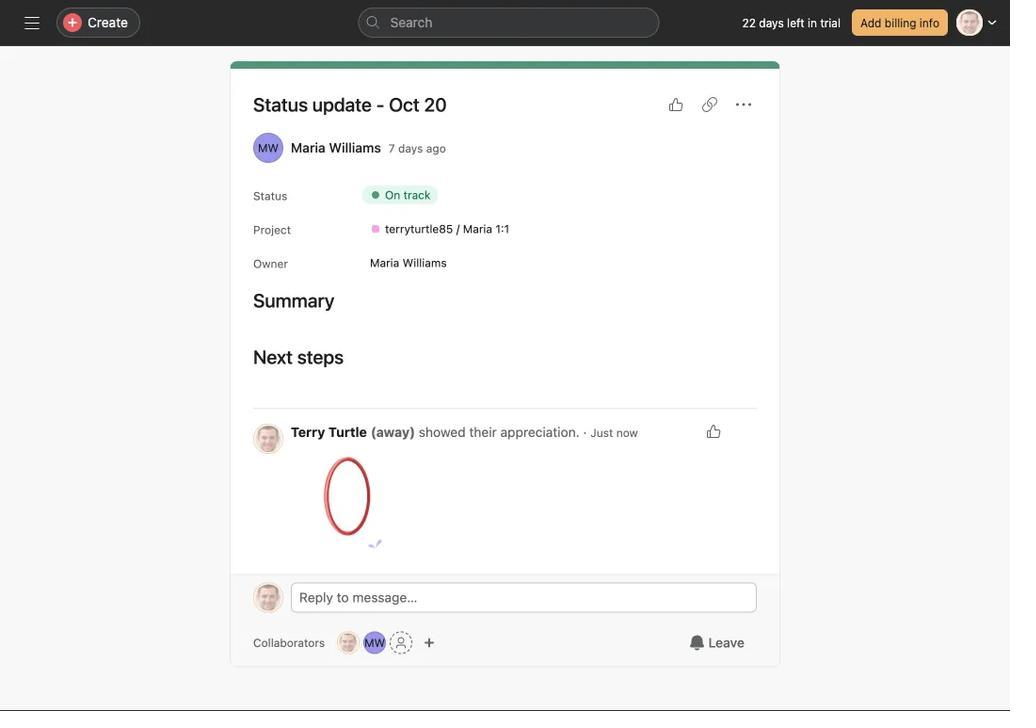 Task type: vqa. For each thing, say whether or not it's contained in the screenshot.
"days" to the left
yes



Task type: locate. For each thing, give the bounding box(es) containing it.
1 vertical spatial tt button
[[253, 583, 284, 613]]

just
[[591, 426, 614, 440]]

0 likes. click to like this task image
[[669, 97, 684, 112]]

excited narwhal jumping through ring image
[[291, 451, 404, 564]]

tt button up collaborators
[[253, 583, 284, 613]]

williams
[[329, 140, 381, 155], [403, 256, 447, 269]]

tt up collaborators
[[261, 591, 276, 604]]

1 vertical spatial mw
[[365, 636, 385, 650]]

in
[[808, 16, 818, 29]]

1 horizontal spatial days
[[760, 16, 785, 29]]

maria down terryturtle85
[[370, 256, 400, 269]]

2 status from the top
[[253, 189, 288, 203]]

mw left add or remove collaborators "icon"
[[365, 636, 385, 650]]

maria for maria williams 7 days ago
[[291, 140, 326, 155]]

maria down update at the top left of page
[[291, 140, 326, 155]]

0 vertical spatial tt
[[261, 432, 276, 446]]

leave button
[[678, 626, 757, 660]]

1 vertical spatial williams
[[403, 256, 447, 269]]

0 vertical spatial maria
[[291, 140, 326, 155]]

appreciation.
[[501, 424, 580, 440]]

1 vertical spatial days
[[399, 142, 423, 155]]

mw left maria williams link
[[258, 141, 279, 155]]

0 horizontal spatial days
[[399, 142, 423, 155]]

1 vertical spatial maria
[[463, 222, 493, 236]]

0 vertical spatial status
[[253, 93, 308, 115]]

days
[[760, 16, 785, 29], [399, 142, 423, 155]]

more actions image
[[737, 97, 752, 112]]

status
[[253, 93, 308, 115], [253, 189, 288, 203]]

1 horizontal spatial williams
[[403, 256, 447, 269]]

mw button
[[364, 632, 386, 654]]

maria right /
[[463, 222, 493, 236]]

0 vertical spatial mw
[[258, 141, 279, 155]]

2 vertical spatial maria
[[370, 256, 400, 269]]

tt button left terry
[[253, 424, 284, 454]]

ago
[[427, 142, 446, 155]]

tt button left mw button
[[337, 632, 360, 654]]

tt
[[261, 432, 276, 446], [261, 591, 276, 604], [342, 636, 356, 650]]

add billing info button
[[853, 9, 949, 36]]

trial
[[821, 16, 841, 29]]

status up project
[[253, 189, 288, 203]]

1 vertical spatial status
[[253, 189, 288, 203]]

2 vertical spatial tt
[[342, 636, 356, 650]]

days inside maria williams 7 days ago
[[399, 142, 423, 155]]

oct
[[389, 93, 420, 115]]

tt button
[[253, 424, 284, 454], [253, 583, 284, 613], [337, 632, 360, 654]]

status update - oct 20
[[253, 93, 447, 115]]

maria
[[291, 140, 326, 155], [463, 222, 493, 236], [370, 256, 400, 269]]

·
[[584, 424, 587, 440]]

1 vertical spatial tt
[[261, 591, 276, 604]]

22
[[743, 16, 756, 29]]

days right 22
[[760, 16, 785, 29]]

1 horizontal spatial maria
[[370, 256, 400, 269]]

tt left mw button
[[342, 636, 356, 650]]

0 vertical spatial days
[[760, 16, 785, 29]]

1 horizontal spatial mw
[[365, 636, 385, 650]]

terry
[[291, 424, 325, 440]]

tt for the tt button to the middle
[[261, 591, 276, 604]]

copy link image
[[703, 97, 718, 112]]

status left update at the top left of page
[[253, 93, 308, 115]]

0 horizontal spatial williams
[[329, 140, 381, 155]]

mw
[[258, 141, 279, 155], [365, 636, 385, 650]]

0 horizontal spatial maria
[[291, 140, 326, 155]]

showed
[[419, 424, 466, 440]]

0 vertical spatial williams
[[329, 140, 381, 155]]

williams for maria williams 7 days ago
[[329, 140, 381, 155]]

summary
[[253, 289, 335, 311]]

status update - oct 20 link
[[253, 93, 447, 115]]

williams left 7
[[329, 140, 381, 155]]

tt left terry
[[261, 432, 276, 446]]

collaborators
[[253, 636, 325, 650]]

20
[[424, 93, 447, 115]]

days right 7
[[399, 142, 423, 155]]

1 status from the top
[[253, 93, 308, 115]]

info
[[920, 16, 940, 29]]

-
[[376, 93, 385, 115]]

terry turtle link
[[291, 424, 367, 440]]

williams down terryturtle85
[[403, 256, 447, 269]]

1:1
[[496, 222, 510, 236]]



Task type: describe. For each thing, give the bounding box(es) containing it.
7
[[389, 142, 395, 155]]

leave
[[709, 635, 745, 651]]

status for status
[[253, 189, 288, 203]]

22 days left in trial
[[743, 16, 841, 29]]

next steps
[[253, 346, 344, 368]]

/
[[457, 222, 460, 236]]

maria williams
[[370, 256, 447, 269]]

maria williams link
[[291, 140, 381, 155]]

update
[[313, 93, 372, 115]]

track
[[404, 188, 431, 202]]

mw inside button
[[365, 636, 385, 650]]

add billing info
[[861, 16, 940, 29]]

2 horizontal spatial maria
[[463, 222, 493, 236]]

turtle
[[329, 424, 367, 440]]

add
[[861, 16, 882, 29]]

create button
[[57, 8, 140, 38]]

terry turtle (away) showed their appreciation. · just now
[[291, 424, 639, 440]]

0 vertical spatial tt button
[[253, 424, 284, 454]]

now
[[617, 426, 639, 440]]

status for status update - oct 20
[[253, 93, 308, 115]]

search button
[[358, 8, 660, 38]]

owner
[[253, 257, 288, 270]]

0 likes. click to like this task image
[[707, 424, 722, 439]]

maria for maria williams
[[370, 256, 400, 269]]

williams for maria williams
[[403, 256, 447, 269]]

add or remove collaborators image
[[424, 637, 435, 649]]

terryturtle85
[[385, 222, 453, 236]]

tt for the top the tt button
[[261, 432, 276, 446]]

expand sidebar image
[[24, 15, 40, 30]]

(away)
[[371, 424, 415, 440]]

terryturtle85 / maria 1:1 link
[[363, 220, 517, 238]]

project
[[253, 223, 291, 236]]

create
[[88, 15, 128, 30]]

search list box
[[358, 8, 660, 38]]

2 vertical spatial tt button
[[337, 632, 360, 654]]

billing
[[885, 16, 917, 29]]

their
[[470, 424, 497, 440]]

tt for bottom the tt button
[[342, 636, 356, 650]]

search
[[391, 15, 433, 30]]

terryturtle85 / maria 1:1
[[385, 222, 510, 236]]

0 horizontal spatial mw
[[258, 141, 279, 155]]

on
[[385, 188, 401, 202]]

maria williams 7 days ago
[[291, 140, 446, 155]]

on track
[[385, 188, 431, 202]]

left
[[788, 16, 805, 29]]



